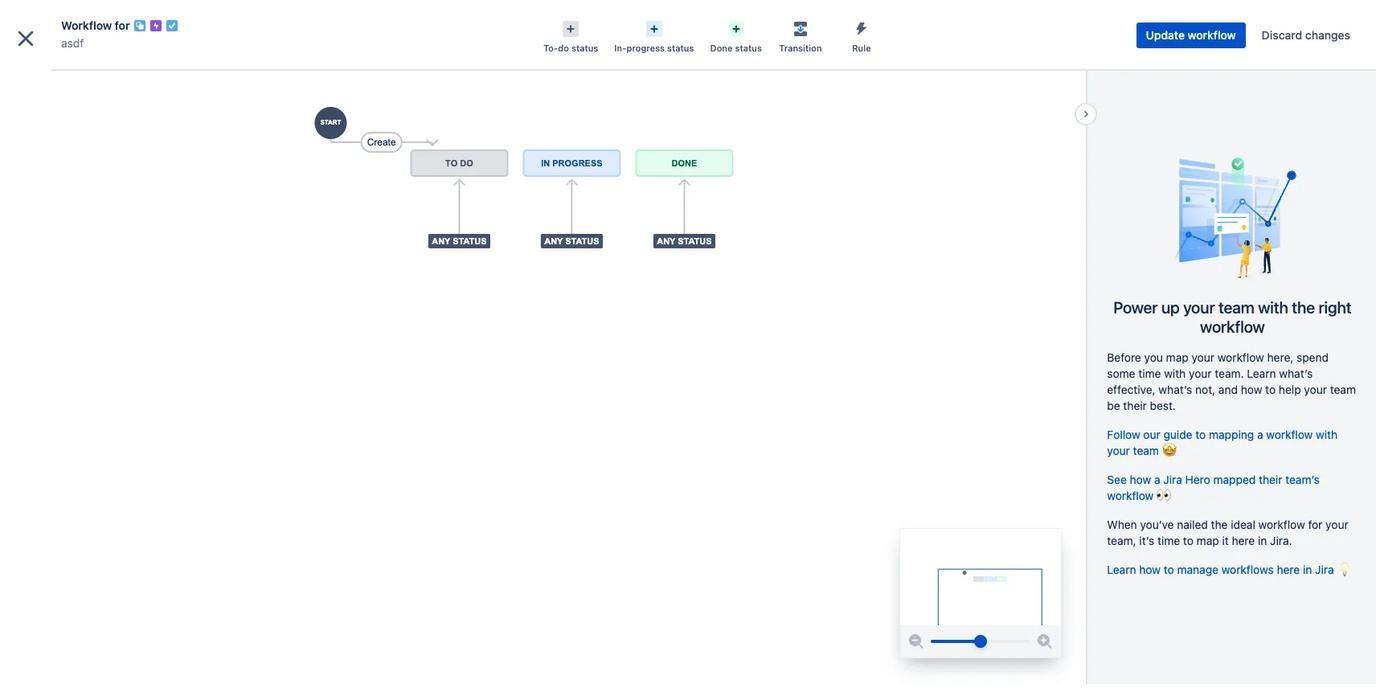 Task type: locate. For each thing, give the bounding box(es) containing it.
0 vertical spatial how
[[1242, 383, 1263, 396]]

0 vertical spatial here
[[1233, 534, 1256, 548]]

with
[[1259, 298, 1289, 317], [1165, 367, 1186, 380], [1317, 428, 1338, 441]]

what's up best.
[[1159, 383, 1193, 396]]

1 vertical spatial time
[[1158, 534, 1181, 548]]

when
[[1108, 518, 1138, 532]]

here,
[[1268, 351, 1294, 364]]

1 horizontal spatial with
[[1259, 298, 1289, 317]]

the inside 'when you've nailed the ideal workflow for your team, it's time to map it here in jira.'
[[1212, 518, 1229, 532]]

up
[[1162, 298, 1180, 317]]

jira inside see how a jira hero mapped their team's workflow
[[1164, 473, 1183, 486]]

status inside in-progress status popup button
[[668, 43, 694, 53]]

workflow
[[61, 18, 112, 32]]

some
[[1108, 367, 1136, 380]]

for down team's
[[1309, 518, 1323, 532]]

follow our guide to mapping a workflow with your team
[[1108, 428, 1338, 458]]

in-
[[615, 43, 627, 53]]

workflow
[[1188, 28, 1237, 42], [1201, 318, 1266, 336], [1218, 351, 1265, 364], [1267, 428, 1314, 441], [1108, 489, 1154, 503], [1259, 518, 1306, 532]]

🤩
[[1163, 444, 1177, 458]]

status right progress
[[668, 43, 694, 53]]

a up 👀
[[1155, 473, 1161, 486]]

0 horizontal spatial for
[[115, 18, 130, 32]]

1 vertical spatial how
[[1130, 473, 1152, 486]]

map left it
[[1197, 534, 1220, 548]]

team,
[[1108, 534, 1137, 548]]

1 vertical spatial in
[[1304, 563, 1313, 577]]

0 vertical spatial with
[[1259, 298, 1289, 317]]

you've
[[1141, 518, 1175, 532]]

power
[[1114, 298, 1158, 317]]

team right help
[[1331, 383, 1357, 396]]

nailed
[[1178, 518, 1209, 532]]

1 vertical spatial the
[[1212, 518, 1229, 532]]

map right you
[[1167, 351, 1189, 364]]

discard
[[1262, 28, 1303, 42]]

to-
[[544, 43, 558, 53]]

to
[[1266, 383, 1276, 396], [1196, 428, 1207, 441], [1184, 534, 1194, 548], [1164, 563, 1175, 577]]

learn down 'here,'
[[1248, 367, 1277, 380]]

asdf
[[61, 36, 84, 50], [48, 70, 72, 84]]

time inside before you map your workflow here, spend some time with your team. learn what's effective, what's not, and how to help your team be their best.
[[1139, 367, 1162, 380]]

2 vertical spatial how
[[1140, 563, 1161, 577]]

status
[[572, 43, 599, 53], [668, 43, 694, 53], [735, 43, 762, 53]]

changes
[[1306, 28, 1351, 42]]

here inside 'when you've nailed the ideal workflow for your team, it's time to map it here in jira.'
[[1233, 534, 1256, 548]]

jira up 👀
[[1164, 473, 1183, 486]]

and
[[1219, 383, 1239, 396]]

1 horizontal spatial their
[[1260, 473, 1283, 486]]

the up it
[[1212, 518, 1229, 532]]

workflow for
[[61, 18, 130, 32]]

with inside before you map your workflow here, spend some time with your team. learn what's effective, what's not, and how to help your team be their best.
[[1165, 367, 1186, 380]]

you're in the workflow viewfinder, use the arrow keys to move it element
[[901, 529, 1062, 626]]

1 vertical spatial team
[[1331, 383, 1357, 396]]

to-do status button
[[536, 16, 607, 55]]

2 vertical spatial with
[[1317, 428, 1338, 441]]

what's up help
[[1280, 367, 1314, 380]]

mapped
[[1214, 473, 1256, 486]]

transition button
[[770, 16, 832, 55]]

spend
[[1297, 351, 1329, 364]]

0 vertical spatial jira
[[1164, 473, 1183, 486]]

1 horizontal spatial what's
[[1280, 367, 1314, 380]]

1 horizontal spatial for
[[1309, 518, 1323, 532]]

team.
[[1215, 367, 1245, 380]]

with up best.
[[1165, 367, 1186, 380]]

learn
[[1248, 367, 1277, 380], [1108, 563, 1137, 577]]

learn down team,
[[1108, 563, 1137, 577]]

their down effective,
[[1124, 399, 1148, 412]]

zoom out image
[[907, 632, 927, 651]]

how
[[1242, 383, 1263, 396], [1130, 473, 1152, 486], [1140, 563, 1161, 577]]

you
[[1145, 351, 1164, 364]]

manage
[[1178, 563, 1219, 577]]

0 vertical spatial map
[[1167, 351, 1189, 364]]

see
[[1108, 473, 1127, 486]]

1 status from the left
[[572, 43, 599, 53]]

in left jira.
[[1259, 534, 1268, 548]]

close workflow editor image
[[13, 26, 39, 51]]

team
[[1219, 298, 1255, 317], [1331, 383, 1357, 396], [1134, 444, 1160, 458]]

in inside 'when you've nailed the ideal workflow for your team, it's time to map it here in jira.'
[[1259, 534, 1268, 548]]

workflow inside power up your team with the right workflow
[[1201, 318, 1266, 336]]

here down ideal
[[1233, 534, 1256, 548]]

1 horizontal spatial the
[[1293, 298, 1316, 317]]

asdf down asdf link at top
[[48, 70, 72, 84]]

1 vertical spatial here
[[1278, 563, 1301, 577]]

not,
[[1196, 383, 1216, 396]]

map
[[1167, 351, 1189, 364], [1197, 534, 1220, 548]]

0 horizontal spatial learn
[[1108, 563, 1137, 577]]

map inside 'when you've nailed the ideal workflow for your team, it's time to map it here in jira.'
[[1197, 534, 1220, 548]]

to-do status
[[544, 43, 599, 53]]

your inside 'when you've nailed the ideal workflow for your team, it's time to map it here in jira.'
[[1326, 518, 1349, 532]]

0 horizontal spatial what's
[[1159, 383, 1193, 396]]

how right see on the right of the page
[[1130, 473, 1152, 486]]

0 vertical spatial time
[[1139, 367, 1162, 380]]

best.
[[1151, 399, 1177, 412]]

the inside power up your team with the right workflow
[[1293, 298, 1316, 317]]

how inside before you map your workflow here, spend some time with your team. learn what's effective, what's not, and how to help your team be their best.
[[1242, 383, 1263, 396]]

a right mapping
[[1258, 428, 1264, 441]]

to down nailed
[[1184, 534, 1194, 548]]

with up 'here,'
[[1259, 298, 1289, 317]]

1 horizontal spatial status
[[668, 43, 694, 53]]

1 vertical spatial for
[[1309, 518, 1323, 532]]

1 horizontal spatial jira
[[1316, 563, 1335, 577]]

for right workflow at the left of the page
[[115, 18, 130, 32]]

a
[[1258, 428, 1264, 441], [1155, 473, 1161, 486]]

1 vertical spatial a
[[1155, 473, 1161, 486]]

team down our
[[1134, 444, 1160, 458]]

2 horizontal spatial status
[[735, 43, 762, 53]]

here
[[1233, 534, 1256, 548], [1278, 563, 1301, 577]]

status right do
[[572, 43, 599, 53]]

when you've nailed the ideal workflow for your team, it's time to map it here in jira.
[[1108, 518, 1349, 548]]

1 horizontal spatial map
[[1197, 534, 1220, 548]]

1 vertical spatial with
[[1165, 367, 1186, 380]]

0 horizontal spatial their
[[1124, 399, 1148, 412]]

0 horizontal spatial with
[[1165, 367, 1186, 380]]

progress
[[627, 43, 665, 53]]

1 vertical spatial learn
[[1108, 563, 1137, 577]]

1 vertical spatial their
[[1260, 473, 1283, 486]]

for
[[115, 18, 130, 32], [1309, 518, 1323, 532]]

0 vertical spatial what's
[[1280, 367, 1314, 380]]

0 vertical spatial a
[[1258, 428, 1264, 441]]

effective,
[[1108, 383, 1156, 396]]

0 vertical spatial team
[[1219, 298, 1255, 317]]

1 horizontal spatial team
[[1219, 298, 1255, 317]]

in
[[1259, 534, 1268, 548], [1304, 563, 1313, 577]]

banner
[[0, 0, 1377, 45]]

0 vertical spatial the
[[1293, 298, 1316, 317]]

status inside done status popup button
[[735, 43, 762, 53]]

time down you've
[[1158, 534, 1181, 548]]

how for learn how to manage workflows here in jira 💡
[[1140, 563, 1161, 577]]

time inside 'when you've nailed the ideal workflow for your team, it's time to map it here in jira.'
[[1158, 534, 1181, 548]]

to inside 'when you've nailed the ideal workflow for your team, it's time to map it here in jira.'
[[1184, 534, 1194, 548]]

status inside to-do status popup button
[[572, 43, 599, 53]]

jira
[[1164, 473, 1183, 486], [1316, 563, 1335, 577]]

2 horizontal spatial team
[[1331, 383, 1357, 396]]

primary element
[[10, 0, 1071, 45]]

a inside see how a jira hero mapped their team's workflow
[[1155, 473, 1161, 486]]

0 vertical spatial learn
[[1248, 367, 1277, 380]]

2 horizontal spatial with
[[1317, 428, 1338, 441]]

time down you
[[1139, 367, 1162, 380]]

mapping
[[1210, 428, 1255, 441]]

rule button
[[832, 16, 893, 55]]

group
[[6, 295, 187, 381], [6, 295, 187, 338], [6, 338, 187, 381]]

0 horizontal spatial map
[[1167, 351, 1189, 364]]

0 horizontal spatial jira
[[1164, 473, 1183, 486]]

to right guide
[[1196, 428, 1207, 441]]

1 horizontal spatial learn
[[1248, 367, 1277, 380]]

1 horizontal spatial a
[[1258, 428, 1264, 441]]

how down it's
[[1140, 563, 1161, 577]]

how right and
[[1242, 383, 1263, 396]]

2 vertical spatial team
[[1134, 444, 1160, 458]]

1 vertical spatial asdf
[[48, 70, 72, 84]]

0 horizontal spatial in
[[1259, 534, 1268, 548]]

asdf down workflow at the left of the page
[[61, 36, 84, 50]]

2 status from the left
[[668, 43, 694, 53]]

your
[[1184, 298, 1216, 317], [1192, 351, 1215, 364], [1190, 367, 1212, 380], [1305, 383, 1328, 396], [1108, 444, 1131, 458], [1326, 518, 1349, 532]]

0 vertical spatial asdf
[[61, 36, 84, 50]]

jira software image
[[42, 13, 150, 32], [42, 13, 150, 32]]

learn inside before you map your workflow here, spend some time with your team. learn what's effective, what's not, and how to help your team be their best.
[[1248, 367, 1277, 380]]

jira left 💡
[[1316, 563, 1335, 577]]

our
[[1144, 428, 1161, 441]]

0 horizontal spatial status
[[572, 43, 599, 53]]

with inside power up your team with the right workflow
[[1259, 298, 1289, 317]]

their
[[1124, 399, 1148, 412], [1260, 473, 1283, 486]]

Zoom level range field
[[932, 626, 1031, 658]]

learn how to manage workflows here in jira 💡
[[1108, 563, 1352, 577]]

their inside see how a jira hero mapped their team's workflow
[[1260, 473, 1283, 486]]

how inside see how a jira hero mapped their team's workflow
[[1130, 473, 1152, 486]]

the left right
[[1293, 298, 1316, 317]]

in left 💡
[[1304, 563, 1313, 577]]

workflows
[[1222, 563, 1275, 577]]

0 vertical spatial in
[[1259, 534, 1268, 548]]

workflow inside follow our guide to mapping a workflow with your team
[[1267, 428, 1314, 441]]

with up team's
[[1317, 428, 1338, 441]]

team right up
[[1219, 298, 1255, 317]]

1 vertical spatial map
[[1197, 534, 1220, 548]]

3 status from the left
[[735, 43, 762, 53]]

1 horizontal spatial here
[[1278, 563, 1301, 577]]

to left help
[[1266, 383, 1276, 396]]

0 horizontal spatial a
[[1155, 473, 1161, 486]]

0 vertical spatial their
[[1124, 399, 1148, 412]]

the
[[1293, 298, 1316, 317], [1212, 518, 1229, 532]]

0 horizontal spatial team
[[1134, 444, 1160, 458]]

0 horizontal spatial here
[[1233, 534, 1256, 548]]

time
[[1139, 367, 1162, 380], [1158, 534, 1181, 548]]

here down jira.
[[1278, 563, 1301, 577]]

done
[[711, 43, 733, 53]]

1 vertical spatial what's
[[1159, 383, 1193, 396]]

what's
[[1280, 367, 1314, 380], [1159, 383, 1193, 396]]

their left team's
[[1260, 473, 1283, 486]]

status right done
[[735, 43, 762, 53]]

0 horizontal spatial the
[[1212, 518, 1229, 532]]



Task type: vqa. For each thing, say whether or not it's contained in the screenshot.


Task type: describe. For each thing, give the bounding box(es) containing it.
done status
[[711, 43, 762, 53]]

status for in-progress status
[[668, 43, 694, 53]]

update
[[1147, 28, 1185, 42]]

to inside follow our guide to mapping a workflow with your team
[[1196, 428, 1207, 441]]

it's
[[1140, 534, 1155, 548]]

jira.
[[1271, 534, 1293, 548]]

a inside follow our guide to mapping a workflow with your team
[[1258, 428, 1264, 441]]

see how a jira hero mapped their team's workflow
[[1108, 473, 1320, 503]]

their inside before you map your workflow here, spend some time with your team. learn what's effective, what's not, and how to help your team be their best.
[[1124, 399, 1148, 412]]

workflow inside update workflow button
[[1188, 28, 1237, 42]]

to left manage
[[1164, 563, 1175, 577]]

for inside 'when you've nailed the ideal workflow for your team, it's time to map it here in jira.'
[[1309, 518, 1323, 532]]

follow
[[1108, 428, 1141, 441]]

power up your team with the right workflow
[[1114, 298, 1352, 336]]

workflow inside 'when you've nailed the ideal workflow for your team, it's time to map it here in jira.'
[[1259, 518, 1306, 532]]

transition
[[780, 43, 822, 53]]

before
[[1108, 351, 1142, 364]]

discard changes button
[[1253, 23, 1361, 48]]

team inside power up your team with the right workflow
[[1219, 298, 1255, 317]]

rule
[[853, 43, 872, 53]]

before you map your workflow here, spend some time with your team. learn what's effective, what's not, and how to help your team be their best.
[[1108, 351, 1357, 412]]

team inside before you map your workflow here, spend some time with your team. learn what's effective, what's not, and how to help your team be their best.
[[1331, 383, 1357, 396]]

workflow inside see how a jira hero mapped their team's workflow
[[1108, 489, 1154, 503]]

0 vertical spatial for
[[115, 18, 130, 32]]

do
[[558, 43, 569, 53]]

your inside power up your team with the right workflow
[[1184, 298, 1216, 317]]

done status button
[[703, 16, 770, 55]]

in-progress status
[[615, 43, 694, 53]]

team inside follow our guide to mapping a workflow with your team
[[1134, 444, 1160, 458]]

1 horizontal spatial in
[[1304, 563, 1313, 577]]

guide
[[1164, 428, 1193, 441]]

zoom in image
[[1036, 632, 1055, 651]]

to inside before you map your workflow here, spend some time with your team. learn what's effective, what's not, and how to help your team be their best.
[[1266, 383, 1276, 396]]

status for to-do status
[[572, 43, 599, 53]]

hero
[[1186, 473, 1211, 486]]

asdf link
[[61, 34, 84, 53]]

ideal
[[1232, 518, 1256, 532]]

right
[[1319, 298, 1352, 317]]

1 vertical spatial jira
[[1316, 563, 1335, 577]]

map inside before you map your workflow here, spend some time with your team. learn what's effective, what's not, and how to help your team be their best.
[[1167, 351, 1189, 364]]

team's
[[1286, 473, 1320, 486]]

discard changes
[[1262, 28, 1351, 42]]

workflow inside before you map your workflow here, spend some time with your team. learn what's effective, what's not, and how to help your team be their best.
[[1218, 351, 1265, 364]]

💡
[[1338, 563, 1352, 577]]

Search field
[[1071, 10, 1232, 35]]

in-progress status button
[[607, 16, 703, 55]]

update workflow button
[[1137, 23, 1246, 48]]

help
[[1280, 383, 1302, 396]]

it
[[1223, 534, 1229, 548]]

update workflow
[[1147, 28, 1237, 42]]

👀
[[1157, 489, 1172, 503]]

how for see how a jira hero mapped their team's workflow
[[1130, 473, 1152, 486]]

with inside follow our guide to mapping a workflow with your team
[[1317, 428, 1338, 441]]

be
[[1108, 399, 1121, 412]]

your inside follow our guide to mapping a workflow with your team
[[1108, 444, 1131, 458]]



